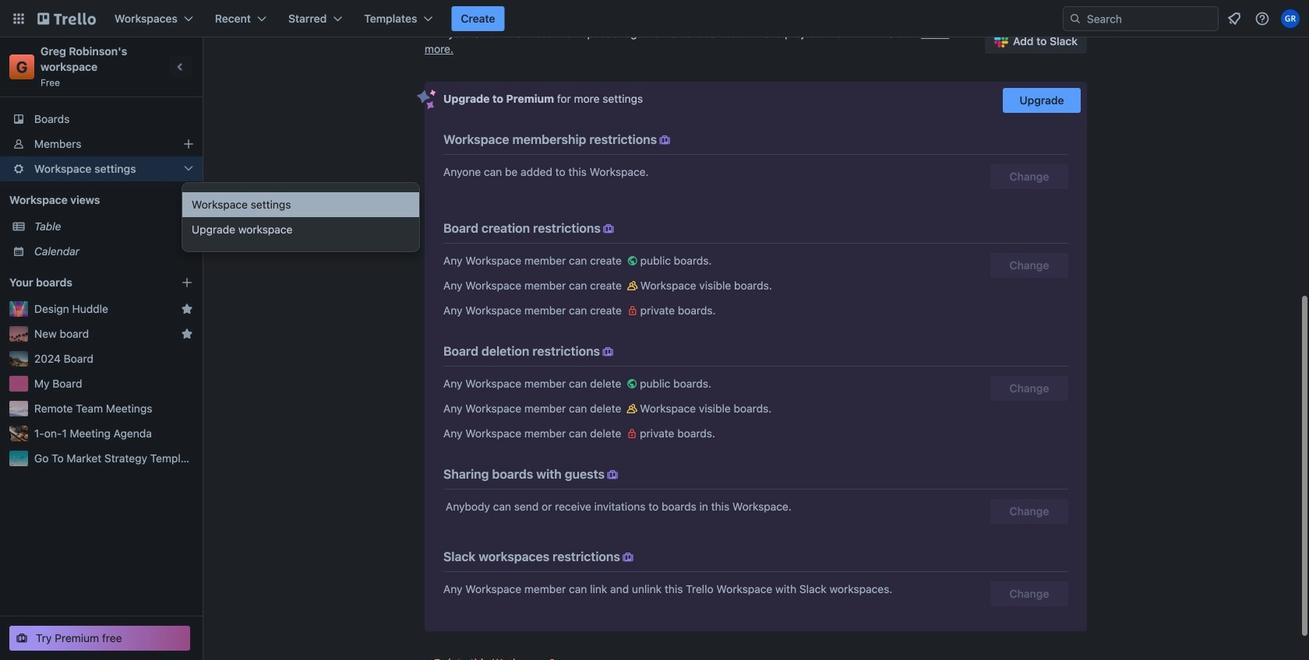 Task type: describe. For each thing, give the bounding box(es) containing it.
2 starred icon image from the top
[[181, 328, 193, 341]]

0 notifications image
[[1225, 9, 1244, 28]]

1 starred icon image from the top
[[181, 303, 193, 316]]

open information menu image
[[1255, 11, 1270, 26]]

greg robinson (gregrobinson96) image
[[1281, 9, 1300, 28]]

your boards with 7 items element
[[9, 274, 157, 292]]

search image
[[1069, 12, 1082, 25]]



Task type: vqa. For each thing, say whether or not it's contained in the screenshot.
log
no



Task type: locate. For each thing, give the bounding box(es) containing it.
starred icon image
[[181, 303, 193, 316], [181, 328, 193, 341]]

back to home image
[[37, 6, 96, 31]]

1 vertical spatial starred icon image
[[181, 328, 193, 341]]

0 vertical spatial starred icon image
[[181, 303, 193, 316]]

sparkle image
[[417, 90, 436, 110]]

sm image
[[625, 303, 640, 319], [624, 426, 640, 442], [605, 468, 620, 483], [620, 550, 636, 566]]

Search field
[[1063, 6, 1219, 31]]

sm image
[[657, 132, 673, 148], [601, 221, 616, 237], [625, 253, 640, 269], [625, 278, 640, 294], [600, 344, 616, 360], [624, 376, 640, 392], [624, 401, 640, 417]]

add board image
[[181, 277, 193, 289]]

workspace navigation collapse icon image
[[170, 56, 192, 78]]

primary element
[[0, 0, 1309, 37]]



